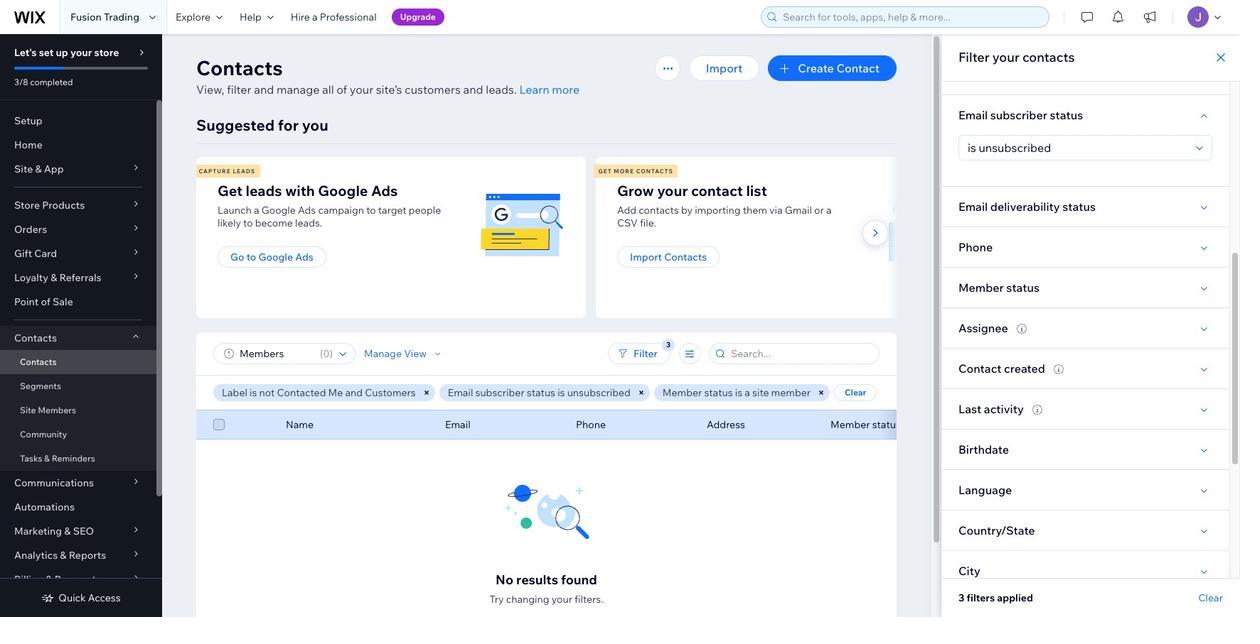 Task type: vqa. For each thing, say whether or not it's contained in the screenshot.
Member to the right
yes



Task type: describe. For each thing, give the bounding box(es) containing it.
become
[[255, 217, 293, 230]]

go
[[230, 251, 244, 264]]

gift card
[[14, 247, 57, 260]]

contacts inside contacts link
[[20, 357, 56, 368]]

community link
[[0, 423, 156, 447]]

segments
[[20, 381, 61, 392]]

communications
[[14, 477, 94, 490]]

view
[[404, 348, 427, 361]]

0 vertical spatial google
[[318, 182, 368, 200]]

store
[[14, 199, 40, 212]]

upgrade
[[400, 11, 436, 22]]

explore
[[176, 11, 210, 23]]

get leads with google ads launch a google ads campaign to target people likely to become leads.
[[218, 182, 441, 230]]

a right hire
[[312, 11, 318, 23]]

name
[[286, 419, 314, 432]]

1 vertical spatial ads
[[298, 204, 316, 217]]

assignee
[[959, 321, 1008, 336]]

filter for filter
[[634, 348, 658, 361]]

subscriber for email subscriber status is unsubscribed
[[475, 387, 525, 400]]

3 is from the left
[[735, 387, 743, 400]]

reminders
[[52, 454, 95, 464]]

3/8
[[14, 77, 28, 87]]

learn more button
[[519, 81, 580, 98]]

city
[[959, 565, 981, 579]]

analytics & reports
[[14, 550, 106, 563]]

site & app button
[[0, 157, 156, 181]]

last activity
[[959, 403, 1024, 417]]

site & app
[[14, 163, 64, 176]]

analytics & reports button
[[0, 544, 156, 568]]

store
[[94, 46, 119, 59]]

0 horizontal spatial and
[[254, 82, 274, 97]]

ads inside "go to google ads" "button"
[[295, 251, 314, 264]]

marketing
[[14, 526, 62, 538]]

card
[[34, 247, 57, 260]]

contacts inside "import contacts" "button"
[[664, 251, 707, 264]]

go to google ads
[[230, 251, 314, 264]]

import for import
[[706, 61, 743, 75]]

clear for the rightmost clear button
[[1199, 592, 1223, 605]]

importing
[[695, 204, 741, 217]]

1 horizontal spatial contact
[[959, 362, 1002, 376]]

country/state
[[959, 524, 1035, 538]]

Select an option field
[[964, 136, 1192, 160]]

gift card button
[[0, 242, 156, 266]]

email for email deliverability status
[[959, 200, 988, 214]]

leads
[[233, 168, 255, 175]]

list containing get leads with google ads
[[194, 157, 991, 319]]

& for analytics
[[60, 550, 67, 563]]

contacts inside contacts view, filter and manage all of your site's customers and leads. learn more
[[196, 55, 283, 80]]

)
[[330, 348, 333, 361]]

capture
[[199, 168, 231, 175]]

quick access button
[[41, 592, 121, 605]]

community
[[20, 430, 67, 440]]

contacts link
[[0, 351, 156, 375]]

contact created
[[959, 362, 1045, 376]]

contacts inside dropdown button
[[14, 332, 57, 345]]

sidebar element
[[0, 34, 162, 618]]

home
[[14, 139, 43, 151]]

of inside 'link'
[[41, 296, 50, 309]]

app
[[44, 163, 64, 176]]

point of sale link
[[0, 290, 156, 314]]

last
[[959, 403, 982, 417]]

import button
[[689, 55, 760, 81]]

fusion trading
[[70, 11, 139, 23]]

contacts button
[[0, 326, 156, 351]]

Search for tools, apps, help & more... field
[[779, 7, 1045, 27]]

1 is from the left
[[250, 387, 257, 400]]

quick
[[59, 592, 86, 605]]

set
[[39, 46, 54, 59]]

professional
[[320, 11, 377, 23]]

site
[[752, 387, 769, 400]]

grow your contact list add contacts by importing them via gmail or a csv file.
[[617, 182, 832, 230]]

0 vertical spatial ads
[[371, 182, 398, 200]]

tasks & reminders link
[[0, 447, 156, 471]]

automations
[[14, 501, 75, 514]]

( 0 )
[[320, 348, 333, 361]]

google inside "button"
[[259, 251, 293, 264]]

manage view
[[364, 348, 427, 361]]

tasks
[[20, 454, 42, 464]]

suggested
[[196, 116, 275, 134]]

up
[[56, 46, 68, 59]]

2 horizontal spatial member
[[959, 281, 1004, 295]]

access
[[88, 592, 121, 605]]

& for site
[[35, 163, 42, 176]]

contact inside button
[[837, 61, 880, 75]]

2 horizontal spatial and
[[463, 82, 483, 97]]

try
[[490, 594, 504, 607]]

applied
[[997, 592, 1033, 605]]

1 horizontal spatial clear button
[[1199, 592, 1223, 605]]

import contacts
[[630, 251, 707, 264]]

filter button
[[608, 343, 671, 365]]

0
[[323, 348, 330, 361]]

email subscriber status
[[959, 108, 1083, 122]]

gmail
[[785, 204, 812, 217]]

launch
[[218, 204, 252, 217]]

you
[[302, 116, 328, 134]]

customers
[[405, 82, 461, 97]]

clear for the left clear button
[[845, 388, 866, 398]]

2 is from the left
[[558, 387, 565, 400]]

deliverability
[[990, 200, 1060, 214]]

hire a professional link
[[282, 0, 385, 34]]

member
[[771, 387, 811, 400]]

site members
[[20, 405, 76, 416]]

billing & payments button
[[0, 568, 156, 592]]

leads. inside get leads with google ads launch a google ads campaign to target people likely to become leads.
[[295, 217, 322, 230]]

1 vertical spatial google
[[262, 204, 296, 217]]

point of sale
[[14, 296, 73, 309]]

hire
[[291, 11, 310, 23]]

help
[[240, 11, 262, 23]]

Unsaved view field
[[235, 344, 316, 364]]

help button
[[231, 0, 282, 34]]

a inside get leads with google ads launch a google ads campaign to target people likely to become leads.
[[254, 204, 259, 217]]

get
[[598, 168, 612, 175]]



Task type: locate. For each thing, give the bounding box(es) containing it.
of left sale
[[41, 296, 50, 309]]

2 vertical spatial ads
[[295, 251, 314, 264]]

clear inside button
[[845, 388, 866, 398]]

no
[[496, 572, 513, 589]]

manage
[[364, 348, 402, 361]]

filter
[[227, 82, 251, 97]]

& right tasks
[[44, 454, 50, 464]]

0 horizontal spatial leads.
[[295, 217, 322, 230]]

0 horizontal spatial import
[[630, 251, 662, 264]]

not
[[259, 387, 275, 400]]

0 horizontal spatial phone
[[576, 419, 606, 432]]

create contact
[[798, 61, 880, 75]]

import for import contacts
[[630, 251, 662, 264]]

1 vertical spatial subscriber
[[475, 387, 525, 400]]

your inside "no results found try changing your filters."
[[552, 594, 572, 607]]

leads. down with
[[295, 217, 322, 230]]

capture leads
[[199, 168, 255, 175]]

changing
[[506, 594, 549, 607]]

site inside dropdown button
[[14, 163, 33, 176]]

& right billing
[[46, 574, 52, 587]]

let's
[[14, 46, 37, 59]]

your left the site's
[[350, 82, 373, 97]]

0 vertical spatial member
[[959, 281, 1004, 295]]

of inside contacts view, filter and manage all of your site's customers and leads. learn more
[[337, 82, 347, 97]]

import inside "button"
[[630, 251, 662, 264]]

0 horizontal spatial subscriber
[[475, 387, 525, 400]]

manage
[[277, 82, 320, 97]]

& left seo
[[64, 526, 71, 538]]

address
[[707, 419, 745, 432]]

leads.
[[486, 82, 517, 97], [295, 217, 322, 230]]

email
[[959, 108, 988, 122], [959, 200, 988, 214], [448, 387, 473, 400], [445, 419, 471, 432]]

0 vertical spatial leads.
[[486, 82, 517, 97]]

trading
[[104, 11, 139, 23]]

0 vertical spatial clear button
[[834, 385, 877, 402]]

hire a professional
[[291, 11, 377, 23]]

is left not
[[250, 387, 257, 400]]

member status
[[959, 281, 1040, 295], [831, 419, 901, 432]]

label is not contacted me and customers
[[222, 387, 416, 400]]

0 vertical spatial clear
[[845, 388, 866, 398]]

filters.
[[575, 594, 603, 607]]

1 vertical spatial import
[[630, 251, 662, 264]]

site for site & app
[[14, 163, 33, 176]]

1 vertical spatial clear button
[[1199, 592, 1223, 605]]

1 vertical spatial contacts
[[639, 204, 679, 217]]

None checkbox
[[213, 417, 225, 434]]

your right up on the top left
[[70, 46, 92, 59]]

1 horizontal spatial member status
[[959, 281, 1040, 295]]

3 filters applied
[[959, 592, 1033, 605]]

2 horizontal spatial is
[[735, 387, 743, 400]]

1 horizontal spatial clear
[[1199, 592, 1223, 605]]

more
[[552, 82, 580, 97]]

0 vertical spatial member status
[[959, 281, 1040, 295]]

0 vertical spatial phone
[[959, 240, 993, 255]]

more
[[614, 168, 634, 175]]

loyalty & referrals button
[[0, 266, 156, 290]]

phone down deliverability
[[959, 240, 993, 255]]

0 vertical spatial import
[[706, 61, 743, 75]]

analytics
[[14, 550, 58, 563]]

1 vertical spatial phone
[[576, 419, 606, 432]]

contact
[[837, 61, 880, 75], [959, 362, 1002, 376]]

store products button
[[0, 193, 156, 218]]

site members link
[[0, 399, 156, 423]]

filters
[[967, 592, 995, 605]]

email subscriber status is unsubscribed
[[448, 387, 631, 400]]

1 vertical spatial contact
[[959, 362, 1002, 376]]

Search... field
[[727, 344, 875, 364]]

1 horizontal spatial of
[[337, 82, 347, 97]]

a left site
[[745, 387, 750, 400]]

tasks & reminders
[[20, 454, 95, 464]]

to inside "button"
[[247, 251, 256, 264]]

& left reports
[[60, 550, 67, 563]]

1 horizontal spatial is
[[558, 387, 565, 400]]

0 horizontal spatial contacts
[[639, 204, 679, 217]]

0 vertical spatial contact
[[837, 61, 880, 75]]

campaign
[[318, 204, 364, 217]]

0 vertical spatial site
[[14, 163, 33, 176]]

payments
[[55, 574, 101, 587]]

is left site
[[735, 387, 743, 400]]

manage view button
[[364, 348, 444, 361]]

leads. left learn
[[486, 82, 517, 97]]

gift
[[14, 247, 32, 260]]

& for marketing
[[64, 526, 71, 538]]

0 horizontal spatial filter
[[634, 348, 658, 361]]

your inside sidebar element
[[70, 46, 92, 59]]

to right likely
[[243, 217, 253, 230]]

ads down with
[[298, 204, 316, 217]]

email deliverability status
[[959, 200, 1096, 214]]

1 horizontal spatial subscriber
[[990, 108, 1047, 122]]

2 vertical spatial member
[[831, 419, 870, 432]]

status
[[1050, 108, 1083, 122], [1063, 200, 1096, 214], [1007, 281, 1040, 295], [527, 387, 555, 400], [704, 387, 733, 400], [872, 419, 901, 432]]

orders
[[14, 223, 47, 236]]

site down home
[[14, 163, 33, 176]]

contacts up the segments
[[20, 357, 56, 368]]

0 horizontal spatial of
[[41, 296, 50, 309]]

leads
[[246, 182, 282, 200]]

1 vertical spatial member
[[663, 387, 702, 400]]

0 vertical spatial of
[[337, 82, 347, 97]]

0 horizontal spatial clear
[[845, 388, 866, 398]]

filter your contacts
[[959, 49, 1075, 65]]

list
[[194, 157, 991, 319]]

contacts left by
[[639, 204, 679, 217]]

setup
[[14, 114, 42, 127]]

or
[[814, 204, 824, 217]]

go to google ads button
[[218, 247, 326, 268]]

is
[[250, 387, 257, 400], [558, 387, 565, 400], [735, 387, 743, 400]]

a inside grow your contact list add contacts by importing them via gmail or a csv file.
[[826, 204, 832, 217]]

contact
[[691, 182, 743, 200]]

contacts down by
[[664, 251, 707, 264]]

all
[[322, 82, 334, 97]]

contacts
[[636, 168, 673, 175]]

1 horizontal spatial contacts
[[1023, 49, 1075, 65]]

suggested for you
[[196, 116, 328, 134]]

no results found try changing your filters.
[[490, 572, 603, 607]]

& for loyalty
[[51, 272, 57, 284]]

via
[[770, 204, 783, 217]]

& for tasks
[[44, 454, 50, 464]]

email for email subscriber status
[[959, 108, 988, 122]]

1 vertical spatial of
[[41, 296, 50, 309]]

import inside button
[[706, 61, 743, 75]]

0 horizontal spatial contact
[[837, 61, 880, 75]]

your up email subscriber status
[[993, 49, 1020, 65]]

0 horizontal spatial clear button
[[834, 385, 877, 402]]

subscriber for email subscriber status
[[990, 108, 1047, 122]]

your down found
[[552, 594, 572, 607]]

them
[[743, 204, 767, 217]]

0 vertical spatial filter
[[959, 49, 990, 65]]

phone down unsubscribed at the bottom of the page
[[576, 419, 606, 432]]

1 horizontal spatial import
[[706, 61, 743, 75]]

get
[[218, 182, 242, 200]]

your up by
[[657, 182, 688, 200]]

0 horizontal spatial member status
[[831, 419, 901, 432]]

1 horizontal spatial filter
[[959, 49, 990, 65]]

contact right create
[[837, 61, 880, 75]]

1 horizontal spatial leads.
[[486, 82, 517, 97]]

& right loyalty
[[51, 272, 57, 284]]

contact down assignee
[[959, 362, 1002, 376]]

segments link
[[0, 375, 156, 399]]

subscriber
[[990, 108, 1047, 122], [475, 387, 525, 400]]

activity
[[984, 403, 1024, 417]]

leads. inside contacts view, filter and manage all of your site's customers and leads. learn more
[[486, 82, 517, 97]]

file.
[[640, 217, 656, 230]]

3
[[959, 592, 965, 605]]

billing
[[14, 574, 43, 587]]

member
[[959, 281, 1004, 295], [663, 387, 702, 400], [831, 419, 870, 432]]

to right go
[[247, 251, 256, 264]]

contacts inside grow your contact list add contacts by importing them via gmail or a csv file.
[[639, 204, 679, 217]]

a right the or
[[826, 204, 832, 217]]

your inside contacts view, filter and manage all of your site's customers and leads. learn more
[[350, 82, 373, 97]]

and right customers
[[463, 82, 483, 97]]

found
[[561, 572, 597, 589]]

contacts up filter
[[196, 55, 283, 80]]

site down the segments
[[20, 405, 36, 416]]

contacts up email subscriber status
[[1023, 49, 1075, 65]]

is left unsubscribed at the bottom of the page
[[558, 387, 565, 400]]

products
[[42, 199, 85, 212]]

customers
[[365, 387, 416, 400]]

google down leads
[[262, 204, 296, 217]]

grow
[[617, 182, 654, 200]]

billing & payments
[[14, 574, 101, 587]]

ads up target
[[371, 182, 398, 200]]

1 vertical spatial site
[[20, 405, 36, 416]]

1 horizontal spatial and
[[345, 387, 363, 400]]

a down leads
[[254, 204, 259, 217]]

1 vertical spatial leads.
[[295, 217, 322, 230]]

1 horizontal spatial member
[[831, 419, 870, 432]]

0 vertical spatial subscriber
[[990, 108, 1047, 122]]

google up campaign
[[318, 182, 368, 200]]

ads
[[371, 182, 398, 200], [298, 204, 316, 217], [295, 251, 314, 264]]

your inside grow your contact list add contacts by importing them via gmail or a csv file.
[[657, 182, 688, 200]]

filter for filter your contacts
[[959, 49, 990, 65]]

contacts down point of sale
[[14, 332, 57, 345]]

filter inside button
[[634, 348, 658, 361]]

create contact button
[[768, 55, 897, 81]]

get more contacts
[[598, 168, 673, 175]]

email for email subscriber status is unsubscribed
[[448, 387, 473, 400]]

contacted
[[277, 387, 326, 400]]

0 horizontal spatial is
[[250, 387, 257, 400]]

csv
[[617, 217, 638, 230]]

and right me
[[345, 387, 363, 400]]

point
[[14, 296, 39, 309]]

0 horizontal spatial member
[[663, 387, 702, 400]]

clear
[[845, 388, 866, 398], [1199, 592, 1223, 605]]

1 vertical spatial filter
[[634, 348, 658, 361]]

contacts
[[196, 55, 283, 80], [664, 251, 707, 264], [14, 332, 57, 345], [20, 357, 56, 368]]

label
[[222, 387, 247, 400]]

& for billing
[[46, 574, 52, 587]]

1 horizontal spatial phone
[[959, 240, 993, 255]]

communications button
[[0, 471, 156, 496]]

import contacts button
[[617, 247, 720, 268]]

google down become at the left
[[259, 251, 293, 264]]

0 vertical spatial contacts
[[1023, 49, 1075, 65]]

me
[[328, 387, 343, 400]]

& left app on the top left
[[35, 163, 42, 176]]

1 vertical spatial clear
[[1199, 592, 1223, 605]]

and right filter
[[254, 82, 274, 97]]

phone
[[959, 240, 993, 255], [576, 419, 606, 432]]

of right all
[[337, 82, 347, 97]]

quick access
[[59, 592, 121, 605]]

(
[[320, 348, 323, 361]]

1 vertical spatial member status
[[831, 419, 901, 432]]

ads down get leads with google ads launch a google ads campaign to target people likely to become leads.
[[295, 251, 314, 264]]

2 vertical spatial google
[[259, 251, 293, 264]]

created
[[1004, 362, 1045, 376]]

site for site members
[[20, 405, 36, 416]]

by
[[681, 204, 693, 217]]

to left target
[[366, 204, 376, 217]]

site's
[[376, 82, 402, 97]]



